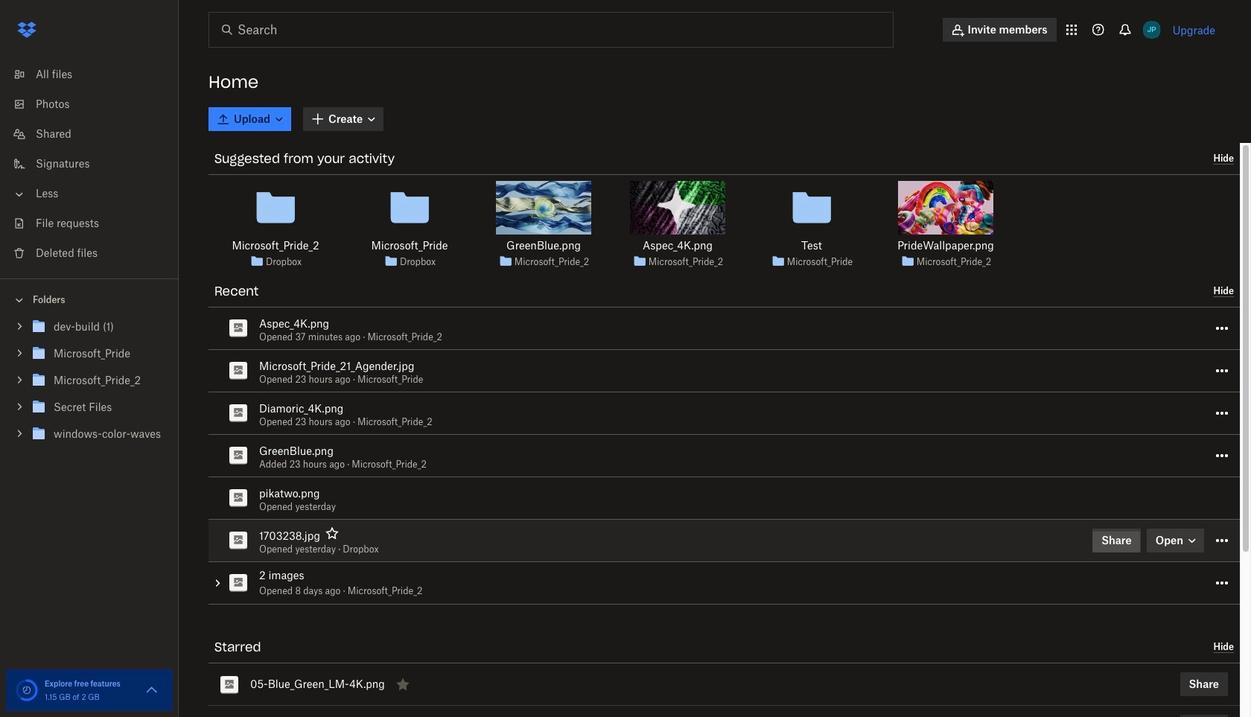 Task type: vqa. For each thing, say whether or not it's contained in the screenshot.
DROPBOX icon at left top
yes



Task type: locate. For each thing, give the bounding box(es) containing it.
main content
[[197, 104, 1251, 717]]

list
[[0, 51, 179, 279]]

cell
[[1168, 666, 1240, 702], [209, 706, 1168, 717], [1168, 709, 1240, 717]]

/microsoft_pride_2/greenblue.png image
[[496, 181, 591, 235]]

/microsoft_pride_2/pridewallpaper.png image
[[898, 181, 993, 235]]

row group
[[209, 664, 1240, 717]]

1 vertical spatial add to starred image
[[337, 439, 354, 457]]

add to starred image
[[417, 354, 435, 372], [337, 439, 354, 457], [323, 482, 341, 500]]

2 row from the top
[[209, 706, 1240, 717]]

2 vertical spatial add to starred image
[[323, 482, 341, 500]]

Search text field
[[238, 21, 862, 39]]

row
[[209, 664, 1240, 706], [209, 706, 1240, 717]]

0 vertical spatial add to starred image
[[417, 354, 435, 372]]

1 row from the top
[[209, 664, 1240, 706]]

/microsoft_pride_2/aspec_4k.png image
[[630, 181, 725, 235]]

group
[[0, 311, 179, 459]]



Task type: describe. For each thing, give the bounding box(es) containing it.
dropbox image
[[12, 15, 42, 45]]

quota usage progress bar
[[15, 678, 39, 702]]

add to starred image
[[323, 524, 341, 542]]

less image
[[12, 187, 27, 202]]



